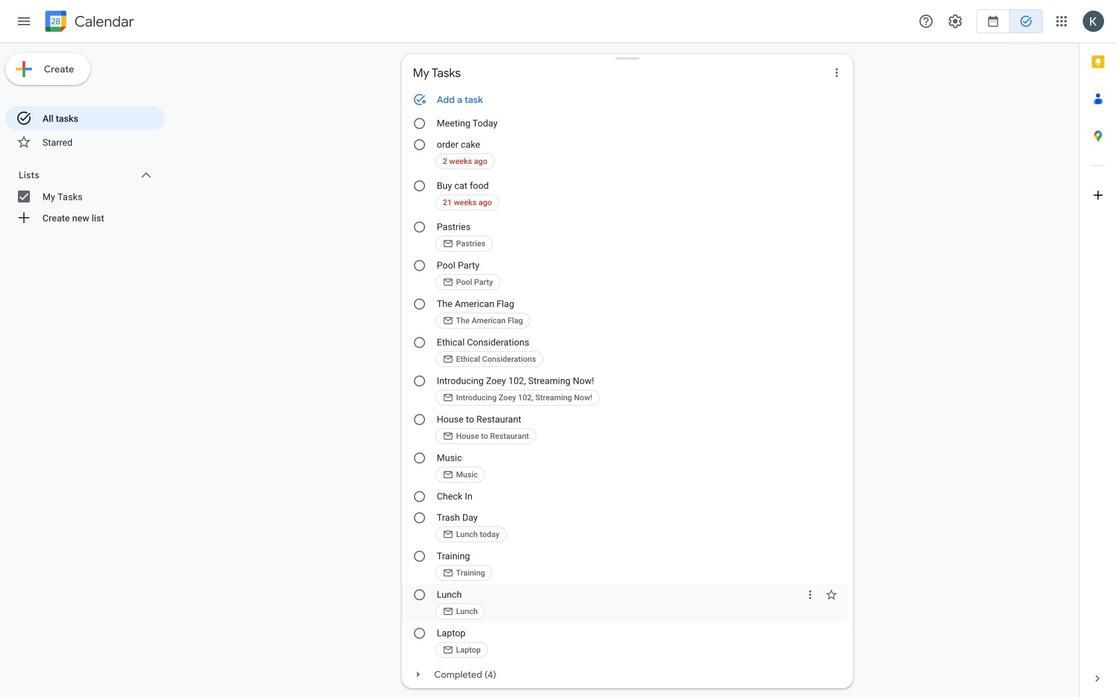 Task type: vqa. For each thing, say whether or not it's contained in the screenshot.
heading
yes



Task type: describe. For each thing, give the bounding box(es) containing it.
support menu image
[[918, 13, 934, 29]]

settings menu image
[[948, 13, 964, 29]]

heading inside calendar element
[[72, 14, 134, 30]]



Task type: locate. For each thing, give the bounding box(es) containing it.
heading
[[72, 14, 134, 30]]

calendar element
[[43, 8, 134, 37]]

tasks sidebar image
[[16, 13, 32, 29]]

tab list
[[1080, 43, 1116, 661]]



